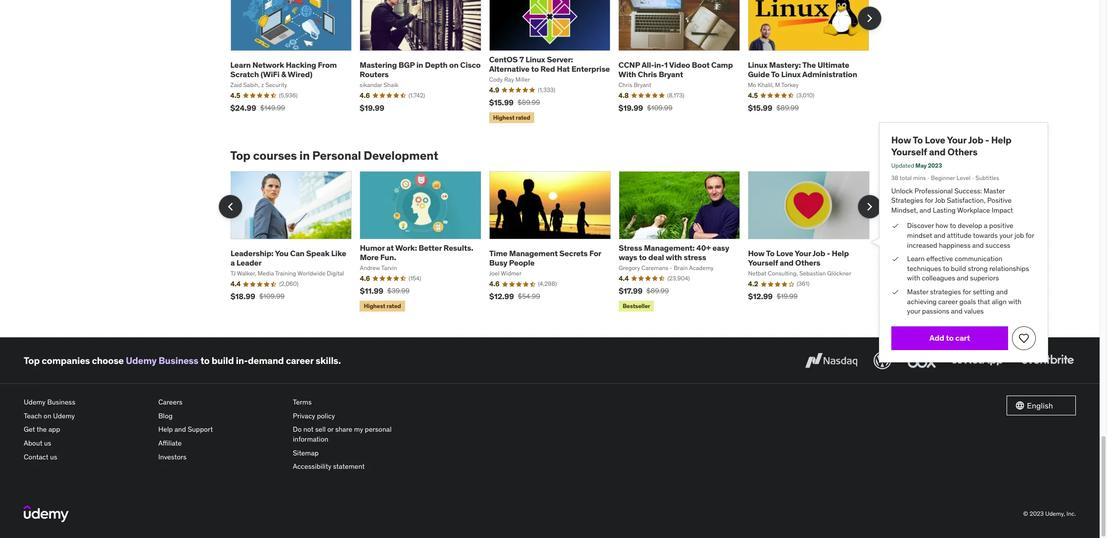 Task type: locate. For each thing, give the bounding box(es) containing it.
1 vertical spatial love
[[776, 248, 794, 258]]

and up discover
[[920, 206, 931, 215]]

with inside the master strategies for setting and achieving career goals that align with your passions and values
[[1009, 297, 1022, 306]]

udemy up app
[[53, 412, 75, 421]]

to right how
[[950, 221, 956, 230]]

a up the towards
[[984, 221, 988, 230]]

your for how to love your job - help yourself and others netbat consulting, sebastian glöckner
[[795, 248, 811, 258]]

1 horizontal spatial in-
[[654, 60, 664, 70]]

for
[[590, 248, 601, 258]]

0 vertical spatial business
[[159, 355, 198, 367]]

udemy
[[126, 355, 157, 367], [24, 398, 46, 407], [53, 412, 75, 421]]

1 horizontal spatial your
[[1000, 231, 1013, 240]]

to for how to love your job - help yourself and others netbat consulting, sebastian glöckner
[[766, 248, 775, 258]]

0 vertical spatial your
[[947, 134, 967, 146]]

superiors
[[970, 274, 999, 283]]

0 horizontal spatial your
[[795, 248, 811, 258]]

or
[[327, 425, 334, 434]]

strategies
[[892, 196, 923, 205]]

and up beginner
[[929, 146, 946, 158]]

mastering bgp in depth on cisco routers link
[[360, 60, 481, 79]]

2 horizontal spatial linux
[[781, 69, 801, 79]]

help down blog
[[158, 425, 173, 434]]

0 vertical spatial how to love your job - help yourself and others link
[[892, 134, 1012, 158]]

0 vertical spatial yourself
[[892, 146, 927, 158]]

small image
[[1015, 401, 1025, 411]]

-
[[986, 134, 989, 146], [827, 248, 830, 258]]

xsmall image left techniques
[[892, 254, 899, 264]]

1 xsmall image from the top
[[892, 254, 899, 264]]

0 horizontal spatial in-
[[236, 355, 248, 367]]

how to love your job - help yourself and others link up beginner level in the top right of the page
[[892, 134, 1012, 158]]

1 vertical spatial business
[[47, 398, 75, 407]]

1 vertical spatial your
[[795, 248, 811, 258]]

0 horizontal spatial -
[[827, 248, 830, 258]]

in for depth
[[416, 60, 423, 70]]

and up consulting,
[[780, 258, 794, 268]]

0 vertical spatial help
[[991, 134, 1012, 146]]

1 vertical spatial -
[[827, 248, 830, 258]]

master up achieving
[[907, 287, 929, 296]]

linux left the
[[781, 69, 801, 79]]

how up updated
[[892, 134, 911, 146]]

0 vertical spatial carousel element
[[230, 0, 882, 125]]

level
[[957, 174, 971, 182]]

values
[[964, 307, 984, 316]]

udemy business link up "careers"
[[126, 355, 198, 367]]

linux right 7
[[526, 54, 545, 64]]

yourself up updated
[[892, 146, 927, 158]]

love up may
[[925, 134, 946, 146]]

others inside the "how to love your job - help yourself and others updated may 2023"
[[948, 146, 978, 158]]

top for top companies choose udemy business to build in-demand career skills.
[[24, 355, 40, 367]]

- up subtitles
[[986, 134, 989, 146]]

1 horizontal spatial top
[[230, 148, 251, 163]]

master up positive
[[984, 186, 1005, 195]]

0 vertical spatial to
[[771, 69, 780, 79]]

learn network hacking from scratch (wifi & wired)
[[230, 60, 337, 79]]

add to cart
[[930, 333, 970, 343]]

your inside the "how to love your job - help yourself and others updated may 2023"
[[947, 134, 967, 146]]

stress management: 40+ easy ways to deal with stress
[[619, 243, 729, 262]]

0 vertical spatial 2023
[[928, 162, 942, 169]]

fun.
[[380, 252, 396, 262]]

0 horizontal spatial others
[[795, 258, 821, 268]]

1 vertical spatial yourself
[[748, 258, 778, 268]]

0 horizontal spatial job
[[813, 248, 826, 258]]

1 vertical spatial for
[[1026, 231, 1034, 240]]

2 horizontal spatial udemy
[[126, 355, 157, 367]]

1 horizontal spatial job
[[935, 196, 946, 205]]

yourself
[[892, 146, 927, 158], [748, 258, 778, 268]]

your inside discover how to develop a positive mindset and attitude towards your job for increased happiness and success
[[1000, 231, 1013, 240]]

2 horizontal spatial job
[[968, 134, 984, 146]]

0 horizontal spatial 2023
[[928, 162, 942, 169]]

0 vertical spatial us
[[44, 439, 51, 448]]

top courses in personal development
[[230, 148, 438, 163]]

- inside how to love your job - help yourself and others netbat consulting, sebastian glöckner
[[827, 248, 830, 258]]

udemy up teach
[[24, 398, 46, 407]]

on left the cisco
[[449, 60, 459, 70]]

to inside stress management: 40+ easy ways to deal with stress
[[639, 252, 647, 262]]

accessibility statement link
[[293, 460, 420, 474]]

2 vertical spatial for
[[963, 287, 971, 296]]

1 vertical spatial us
[[50, 453, 57, 461]]

1 vertical spatial udemy
[[24, 398, 46, 407]]

0 horizontal spatial on
[[44, 412, 51, 421]]

to up consulting,
[[766, 248, 775, 258]]

others up level
[[948, 146, 978, 158]]

1 vertical spatial help
[[832, 248, 849, 258]]

0 vertical spatial in
[[416, 60, 423, 70]]

secrets
[[560, 248, 588, 258]]

careers
[[158, 398, 183, 407]]

netapp image
[[951, 350, 1007, 372]]

to up may
[[913, 134, 923, 146]]

1 horizontal spatial master
[[984, 186, 1005, 195]]

0 vertical spatial for
[[925, 196, 934, 205]]

for right job
[[1026, 231, 1034, 240]]

positive
[[990, 221, 1014, 230]]

how to love your job - help yourself and others link up "sebastian"
[[748, 248, 849, 268]]

1 vertical spatial carousel element
[[218, 171, 882, 314]]

1 horizontal spatial linux
[[748, 60, 768, 70]]

development
[[364, 148, 438, 163]]

love up consulting,
[[776, 248, 794, 258]]

0 horizontal spatial love
[[776, 248, 794, 258]]

courses
[[253, 148, 297, 163]]

chris
[[638, 69, 657, 79]]

0 horizontal spatial for
[[925, 196, 934, 205]]

personal
[[365, 425, 392, 434]]

1 vertical spatial how
[[748, 248, 765, 258]]

career left skills.
[[286, 355, 314, 367]]

0 horizontal spatial top
[[24, 355, 40, 367]]

learn left network
[[230, 60, 251, 70]]

us right contact
[[50, 453, 57, 461]]

0 horizontal spatial a
[[231, 258, 235, 268]]

udemy business link up get the app link
[[24, 396, 150, 410]]

0 horizontal spatial in
[[300, 148, 310, 163]]

love inside how to love your job - help yourself and others netbat consulting, sebastian glöckner
[[776, 248, 794, 258]]

2 vertical spatial help
[[158, 425, 173, 434]]

1 vertical spatial xsmall image
[[892, 287, 899, 297]]

policy
[[317, 412, 335, 421]]

in right courses
[[300, 148, 310, 163]]

build left "strong"
[[951, 264, 966, 273]]

leadership: you can speak like a leader link
[[231, 248, 346, 268]]

1 vertical spatial others
[[795, 258, 821, 268]]

how for how to love your job - help yourself and others updated may 2023
[[892, 134, 911, 146]]

0 vertical spatial job
[[968, 134, 984, 146]]

master inside the master strategies for setting and achieving career goals that align with your passions and values
[[907, 287, 929, 296]]

linux left mastery:
[[748, 60, 768, 70]]

a left leader
[[231, 258, 235, 268]]

learn inside learn network hacking from scratch (wifi & wired)
[[230, 60, 251, 70]]

your up beginner level in the top right of the page
[[947, 134, 967, 146]]

xsmall image
[[892, 221, 899, 231]]

2023 right may
[[928, 162, 942, 169]]

0 vertical spatial others
[[948, 146, 978, 158]]

0 vertical spatial learn
[[230, 60, 251, 70]]

2 xsmall image from the top
[[892, 287, 899, 297]]

success
[[986, 241, 1011, 250]]

and up affiliate
[[175, 425, 186, 434]]

inc.
[[1067, 510, 1076, 517]]

may
[[916, 162, 927, 169]]

0 vertical spatial -
[[986, 134, 989, 146]]

build inside the learn effective communication techniques to build strong relationships with colleagues and superiors
[[951, 264, 966, 273]]

1 horizontal spatial build
[[951, 264, 966, 273]]

1 vertical spatial career
[[286, 355, 314, 367]]

0 vertical spatial love
[[925, 134, 946, 146]]

help inside the "how to love your job - help yourself and others updated may 2023"
[[991, 134, 1012, 146]]

others up "sebastian"
[[795, 258, 821, 268]]

2 vertical spatial with
[[1009, 297, 1022, 306]]

1 horizontal spatial 2023
[[1030, 510, 1044, 517]]

and down "strong"
[[957, 274, 969, 283]]

- inside the "how to love your job - help yourself and others updated may 2023"
[[986, 134, 989, 146]]

business up app
[[47, 398, 75, 407]]

cart
[[956, 333, 970, 343]]

yourself for how to love your job - help yourself and others netbat consulting, sebastian glöckner
[[748, 258, 778, 268]]

all-
[[642, 60, 654, 70]]

1 vertical spatial job
[[935, 196, 946, 205]]

carousel element
[[230, 0, 882, 125], [218, 171, 882, 314]]

1 horizontal spatial with
[[907, 274, 921, 283]]

1 horizontal spatial others
[[948, 146, 978, 158]]

and down how
[[934, 231, 946, 240]]

with inside the learn effective communication techniques to build strong relationships with colleagues and superiors
[[907, 274, 921, 283]]

1 horizontal spatial yourself
[[892, 146, 927, 158]]

0 vertical spatial a
[[984, 221, 988, 230]]

1 vertical spatial 2023
[[1030, 510, 1044, 517]]

network
[[253, 60, 284, 70]]

yourself for how to love your job - help yourself and others updated may 2023
[[892, 146, 927, 158]]

job up "sebastian"
[[813, 248, 826, 258]]

how up netbat
[[748, 248, 765, 258]]

yourself inside how to love your job - help yourself and others netbat consulting, sebastian glöckner
[[748, 258, 778, 268]]

master
[[984, 186, 1005, 195], [907, 287, 929, 296]]

lasting
[[933, 206, 956, 215]]

affiliate
[[158, 439, 182, 448]]

linux mastery: the ultimate guide to linux administration link
[[748, 60, 857, 79]]

your up "sebastian"
[[795, 248, 811, 258]]

on inside "mastering bgp in depth on cisco routers"
[[449, 60, 459, 70]]

top left companies
[[24, 355, 40, 367]]

your
[[947, 134, 967, 146], [795, 248, 811, 258]]

1 vertical spatial next image
[[862, 199, 878, 215]]

0 vertical spatial with
[[666, 252, 682, 262]]

- up glöckner
[[827, 248, 830, 258]]

your down positive
[[1000, 231, 1013, 240]]

learn up techniques
[[907, 254, 925, 263]]

0 vertical spatial xsmall image
[[892, 254, 899, 264]]

in-
[[654, 60, 664, 70], [236, 355, 248, 367]]

your inside how to love your job - help yourself and others netbat consulting, sebastian glöckner
[[795, 248, 811, 258]]

companies
[[42, 355, 90, 367]]

to left deal
[[639, 252, 647, 262]]

yourself up netbat
[[748, 258, 778, 268]]

2 vertical spatial to
[[766, 248, 775, 258]]

build up the careers link
[[212, 355, 234, 367]]

1 horizontal spatial learn
[[907, 254, 925, 263]]

increased
[[907, 241, 938, 250]]

stress
[[619, 243, 642, 253]]

the
[[803, 60, 816, 70]]

0 horizontal spatial build
[[212, 355, 234, 367]]

love inside the "how to love your job - help yourself and others updated may 2023"
[[925, 134, 946, 146]]

and inside the "how to love your job - help yourself and others updated may 2023"
[[929, 146, 946, 158]]

xsmall image
[[892, 254, 899, 264], [892, 287, 899, 297]]

0 horizontal spatial how
[[748, 248, 765, 258]]

0 vertical spatial career
[[939, 297, 958, 306]]

how inside how to love your job - help yourself and others netbat consulting, sebastian glöckner
[[748, 248, 765, 258]]

box image
[[906, 350, 939, 372]]

1 horizontal spatial your
[[947, 134, 967, 146]]

humor
[[360, 243, 385, 253]]

contact
[[24, 453, 48, 461]]

to right guide
[[771, 69, 780, 79]]

how to love your job - help yourself and others netbat consulting, sebastian glöckner
[[748, 248, 852, 277]]

udemy business link
[[126, 355, 198, 367], [24, 396, 150, 410]]

your for how to love your job - help yourself and others updated may 2023
[[947, 134, 967, 146]]

0 horizontal spatial with
[[666, 252, 682, 262]]

1 horizontal spatial in
[[416, 60, 423, 70]]

to inside the learn effective communication techniques to build strong relationships with colleagues and superiors
[[943, 264, 950, 273]]

top for top courses in personal development
[[230, 148, 251, 163]]

1 horizontal spatial career
[[939, 297, 958, 306]]

others inside how to love your job - help yourself and others netbat consulting, sebastian glöckner
[[795, 258, 821, 268]]

xsmall image for learn
[[892, 254, 899, 264]]

job inside the "how to love your job - help yourself and others updated may 2023"
[[968, 134, 984, 146]]

to for how to love your job - help yourself and others updated may 2023
[[913, 134, 923, 146]]

1 horizontal spatial for
[[963, 287, 971, 296]]

business up "careers"
[[159, 355, 198, 367]]

for up goals
[[963, 287, 971, 296]]

how
[[892, 134, 911, 146], [748, 248, 765, 258]]

2 vertical spatial udemy
[[53, 412, 75, 421]]

love
[[925, 134, 946, 146], [776, 248, 794, 258]]

server:
[[547, 54, 573, 64]]

0 horizontal spatial how to love your job - help yourself and others link
[[748, 248, 849, 268]]

career down the strategies
[[939, 297, 958, 306]]

effective
[[927, 254, 953, 263]]

personal
[[312, 148, 361, 163]]

xsmall image for master
[[892, 287, 899, 297]]

with down techniques
[[907, 274, 921, 283]]

volkswagen image
[[872, 350, 894, 372]]

1 vertical spatial in
[[300, 148, 310, 163]]

career inside the master strategies for setting and achieving career goals that align with your passions and values
[[939, 297, 958, 306]]

job up subtitles
[[968, 134, 984, 146]]

top left courses
[[230, 148, 251, 163]]

us right about
[[44, 439, 51, 448]]

for inside discover how to develop a positive mindset and attitude towards your job for increased happiness and success
[[1026, 231, 1034, 240]]

linux
[[526, 54, 545, 64], [748, 60, 768, 70], [781, 69, 801, 79]]

to up the careers link
[[200, 355, 210, 367]]

1 vertical spatial learn
[[907, 254, 925, 263]]

us
[[44, 439, 51, 448], [50, 453, 57, 461]]

1 vertical spatial how to love your job - help yourself and others link
[[748, 248, 849, 268]]

to inside the "how to love your job - help yourself and others updated may 2023"
[[913, 134, 923, 146]]

1 vertical spatial to
[[913, 134, 923, 146]]

master inside the unlock professional success: master strategies for job satisfaction, positive mindset, and lasting workplace impact
[[984, 186, 1005, 195]]

in inside "mastering bgp in depth on cisco routers"
[[416, 60, 423, 70]]

carousel element containing humor at work: better results. more fun.
[[218, 171, 882, 314]]

1 horizontal spatial udemy
[[53, 412, 75, 421]]

1 horizontal spatial how
[[892, 134, 911, 146]]

learn
[[230, 60, 251, 70], [907, 254, 925, 263]]

xsmall image left achieving
[[892, 287, 899, 297]]

guide
[[748, 69, 770, 79]]

on right teach
[[44, 412, 51, 421]]

1 horizontal spatial business
[[159, 355, 198, 367]]

to down effective
[[943, 264, 950, 273]]

0 vertical spatial build
[[951, 264, 966, 273]]

your down achieving
[[907, 307, 921, 316]]

impact
[[992, 206, 1013, 215]]

help inside how to love your job - help yourself and others netbat consulting, sebastian glöckner
[[832, 248, 849, 258]]

yourself inside the "how to love your job - help yourself and others updated may 2023"
[[892, 146, 927, 158]]

help up subtitles
[[991, 134, 1012, 146]]

for down professional
[[925, 196, 934, 205]]

privacy policy link
[[293, 410, 420, 423]]

job for how to love your job - help yourself and others netbat consulting, sebastian glöckner
[[813, 248, 826, 258]]

the
[[37, 425, 47, 434]]

0 vertical spatial next image
[[862, 10, 878, 26]]

$12.99 $19.99
[[748, 291, 798, 301]]

2023 right ©
[[1030, 510, 1044, 517]]

0 vertical spatial top
[[230, 148, 251, 163]]

to inside discover how to develop a positive mindset and attitude towards your job for increased happiness and success
[[950, 221, 956, 230]]

demand
[[248, 355, 284, 367]]

1 horizontal spatial a
[[984, 221, 988, 230]]

ccnp all-in-1 video boot camp with chris bryant
[[619, 60, 733, 79]]

to inside how to love your job - help yourself and others netbat consulting, sebastian glöckner
[[766, 248, 775, 258]]

to left red
[[531, 64, 539, 74]]

and
[[929, 146, 946, 158], [920, 206, 931, 215], [934, 231, 946, 240], [973, 241, 984, 250], [780, 258, 794, 268], [957, 274, 969, 283], [996, 287, 1008, 296], [951, 307, 963, 316], [175, 425, 186, 434]]

do not sell or share my personal information button
[[293, 423, 420, 447]]

routers
[[360, 69, 389, 79]]

with right align
[[1009, 297, 1022, 306]]

2 horizontal spatial for
[[1026, 231, 1034, 240]]

2 horizontal spatial help
[[991, 134, 1012, 146]]

english button
[[1007, 396, 1076, 416]]

job for how to love your job - help yourself and others updated may 2023
[[968, 134, 984, 146]]

privacy
[[293, 412, 315, 421]]

1 horizontal spatial -
[[986, 134, 989, 146]]

next image
[[862, 10, 878, 26], [862, 199, 878, 215]]

1 vertical spatial with
[[907, 274, 921, 283]]

job inside how to love your job - help yourself and others netbat consulting, sebastian glöckner
[[813, 248, 826, 258]]

how for how to love your job - help yourself and others netbat consulting, sebastian glöckner
[[748, 248, 765, 258]]

to left cart
[[946, 333, 954, 343]]

job up lasting
[[935, 196, 946, 205]]

how inside the "how to love your job - help yourself and others updated may 2023"
[[892, 134, 911, 146]]

to inside linux mastery: the ultimate guide to linux administration
[[771, 69, 780, 79]]

with right deal
[[666, 252, 682, 262]]

ccnp
[[619, 60, 640, 70]]

build
[[951, 264, 966, 273], [212, 355, 234, 367]]

0 horizontal spatial udemy
[[24, 398, 46, 407]]

terms
[[293, 398, 312, 407]]

in right 'bgp' on the top of page
[[416, 60, 423, 70]]

mastery:
[[769, 60, 801, 70]]

1 vertical spatial your
[[907, 307, 921, 316]]

for inside the master strategies for setting and achieving career goals that align with your passions and values
[[963, 287, 971, 296]]

0 vertical spatial in-
[[654, 60, 664, 70]]

master strategies for setting and achieving career goals that align with your passions and values
[[907, 287, 1022, 316]]

udemy right choose
[[126, 355, 157, 367]]

others for how to love your job - help yourself and others netbat consulting, sebastian glöckner
[[795, 258, 821, 268]]

udemy image
[[24, 506, 69, 523]]

1 vertical spatial a
[[231, 258, 235, 268]]

learn inside the learn effective communication techniques to build strong relationships with colleagues and superiors
[[907, 254, 925, 263]]

help up glöckner
[[832, 248, 849, 258]]

enterprise
[[572, 64, 610, 74]]

&
[[281, 69, 286, 79]]

leadership:
[[231, 248, 274, 258]]

2 vertical spatial job
[[813, 248, 826, 258]]

mins
[[913, 174, 926, 182]]

help inside careers blog help and support affiliate investors
[[158, 425, 173, 434]]

my
[[354, 425, 363, 434]]

0 horizontal spatial career
[[286, 355, 314, 367]]



Task type: vqa. For each thing, say whether or not it's contained in the screenshot.
361 reviews element
yes



Task type: describe. For each thing, give the bounding box(es) containing it.
teach on udemy link
[[24, 410, 150, 423]]

management
[[509, 248, 558, 258]]

for inside the unlock professional success: master strategies for job satisfaction, positive mindset, and lasting workplace impact
[[925, 196, 934, 205]]

in- inside the ccnp all-in-1 video boot camp with chris bryant
[[654, 60, 664, 70]]

how to love your job - help yourself and others link for beginner level
[[892, 134, 1012, 158]]

with
[[619, 69, 636, 79]]

- for how to love your job - help yourself and others netbat consulting, sebastian glöckner
[[827, 248, 830, 258]]

teach
[[24, 412, 42, 421]]

previous image
[[222, 199, 238, 215]]

and inside the unlock professional success: master strategies for job satisfaction, positive mindset, and lasting workplace impact
[[920, 206, 931, 215]]

passions
[[922, 307, 950, 316]]

your inside the master strategies for setting and achieving career goals that align with your passions and values
[[907, 307, 921, 316]]

a inside discover how to develop a positive mindset and attitude towards your job for increased happiness and success
[[984, 221, 988, 230]]

goals
[[960, 297, 976, 306]]

to inside 'button'
[[946, 333, 954, 343]]

camp
[[711, 60, 733, 70]]

1 next image from the top
[[862, 10, 878, 26]]

mindset
[[907, 231, 932, 240]]

success:
[[955, 186, 982, 195]]

0 vertical spatial udemy business link
[[126, 355, 198, 367]]

better
[[419, 243, 442, 253]]

video
[[669, 60, 690, 70]]

satisfaction,
[[947, 196, 986, 205]]

stress
[[684, 252, 706, 262]]

communication
[[955, 254, 1003, 263]]

work:
[[395, 243, 417, 253]]

40+
[[697, 243, 711, 253]]

terms link
[[293, 396, 420, 410]]

carousel element containing centos 7 linux server: alternative to red hat enterprise
[[230, 0, 882, 125]]

depth
[[425, 60, 448, 70]]

38 total mins
[[892, 174, 926, 182]]

careers link
[[158, 396, 285, 410]]

how to love your job - help yourself and others link for (361)
[[748, 248, 849, 268]]

about us link
[[24, 437, 150, 451]]

to inside centos 7 linux server: alternative to red hat enterprise
[[531, 64, 539, 74]]

and inside careers blog help and support affiliate investors
[[175, 425, 186, 434]]

workplace
[[957, 206, 990, 215]]

sell
[[315, 425, 326, 434]]

blog
[[158, 412, 173, 421]]

help for how to love your job - help yourself and others updated may 2023
[[991, 134, 1012, 146]]

ccnp all-in-1 video boot camp with chris bryant link
[[619, 60, 733, 79]]

mastering
[[360, 60, 397, 70]]

add
[[930, 333, 945, 343]]

you
[[275, 248, 289, 258]]

add to cart button
[[892, 326, 1008, 350]]

more
[[360, 252, 379, 262]]

others for how to love your job - help yourself and others updated may 2023
[[948, 146, 978, 158]]

$12.99
[[748, 291, 773, 301]]

learn for learn effective communication techniques to build strong relationships with colleagues and superiors
[[907, 254, 925, 263]]

2 next image from the top
[[862, 199, 878, 215]]

administration
[[802, 69, 857, 79]]

mindset,
[[892, 206, 918, 215]]

sebastian
[[800, 270, 826, 277]]

contact us link
[[24, 451, 150, 464]]

beginner
[[931, 174, 955, 182]]

business inside udemy business teach on udemy get the app about us contact us
[[47, 398, 75, 407]]

© 2023 udemy, inc.
[[1024, 510, 1076, 517]]

and down the towards
[[973, 241, 984, 250]]

boot
[[692, 60, 710, 70]]

361 reviews element
[[797, 280, 810, 288]]

affiliate link
[[158, 437, 285, 451]]

accessibility
[[293, 462, 331, 471]]

time
[[489, 248, 508, 258]]

total
[[900, 174, 912, 182]]

like
[[331, 248, 346, 258]]

on inside udemy business teach on udemy get the app about us contact us
[[44, 412, 51, 421]]

terms privacy policy do not sell or share my personal information sitemap accessibility statement
[[293, 398, 392, 471]]

and up align
[[996, 287, 1008, 296]]

wishlist image
[[1018, 332, 1030, 344]]

colleagues
[[922, 274, 955, 283]]

love for how to love your job - help yourself and others updated may 2023
[[925, 134, 946, 146]]

4.2
[[748, 280, 758, 289]]

busy
[[489, 258, 507, 268]]

strategies
[[930, 287, 961, 296]]

1 vertical spatial in-
[[236, 355, 248, 367]]

top companies choose udemy business to build in-demand career skills.
[[24, 355, 341, 367]]

love for how to love your job - help yourself and others netbat consulting, sebastian glöckner
[[776, 248, 794, 258]]

not
[[303, 425, 314, 434]]

develop
[[958, 221, 983, 230]]

in for personal
[[300, 148, 310, 163]]

udemy,
[[1046, 510, 1065, 517]]

job inside the unlock professional success: master strategies for job satisfaction, positive mindset, and lasting workplace impact
[[935, 196, 946, 205]]

unlock
[[892, 186, 913, 195]]

wired)
[[288, 69, 312, 79]]

help and support link
[[158, 423, 285, 437]]

a inside leadership: you can speak like a leader
[[231, 258, 235, 268]]

mastering bgp in depth on cisco routers
[[360, 60, 481, 79]]

towards
[[973, 231, 998, 240]]

with inside stress management: 40+ easy ways to deal with stress
[[666, 252, 682, 262]]

do
[[293, 425, 302, 434]]

how to love your job - help yourself and others updated may 2023
[[892, 134, 1012, 169]]

share
[[335, 425, 352, 434]]

bryant
[[659, 69, 683, 79]]

time management secrets for busy people link
[[489, 248, 601, 268]]

ultimate
[[818, 60, 850, 70]]

centos
[[489, 54, 518, 64]]

ways
[[619, 252, 637, 262]]

hacking
[[286, 60, 316, 70]]

investors link
[[158, 451, 285, 464]]

1 vertical spatial udemy business link
[[24, 396, 150, 410]]

from
[[318, 60, 337, 70]]

can
[[290, 248, 305, 258]]

- for how to love your job - help yourself and others updated may 2023
[[986, 134, 989, 146]]

choose
[[92, 355, 124, 367]]

learn for learn network hacking from scratch (wifi & wired)
[[230, 60, 251, 70]]

0 vertical spatial udemy
[[126, 355, 157, 367]]

red
[[541, 64, 555, 74]]

and inside the learn effective communication techniques to build strong relationships with colleagues and superiors
[[957, 274, 969, 283]]

1 vertical spatial build
[[212, 355, 234, 367]]

eventbrite image
[[1019, 350, 1076, 372]]

skills.
[[316, 355, 341, 367]]

leadership: you can speak like a leader
[[231, 248, 346, 268]]

and down goals
[[951, 307, 963, 316]]

©
[[1024, 510, 1028, 517]]

netbat
[[748, 270, 767, 277]]

and inside how to love your job - help yourself and others netbat consulting, sebastian glöckner
[[780, 258, 794, 268]]

beginner level
[[931, 174, 971, 182]]

updated
[[892, 162, 914, 169]]

job
[[1015, 231, 1024, 240]]

english
[[1027, 401, 1053, 411]]

2023 inside the "how to love your job - help yourself and others updated may 2023"
[[928, 162, 942, 169]]

help for how to love your job - help yourself and others netbat consulting, sebastian glöckner
[[832, 248, 849, 258]]

learn network hacking from scratch (wifi & wired) link
[[230, 60, 337, 79]]

nasdaq image
[[803, 350, 860, 372]]

linux inside centos 7 linux server: alternative to red hat enterprise
[[526, 54, 545, 64]]

attitude
[[947, 231, 972, 240]]

speak
[[306, 248, 330, 258]]

about
[[24, 439, 42, 448]]

time management secrets for busy people
[[489, 248, 601, 268]]

blog link
[[158, 410, 285, 423]]



